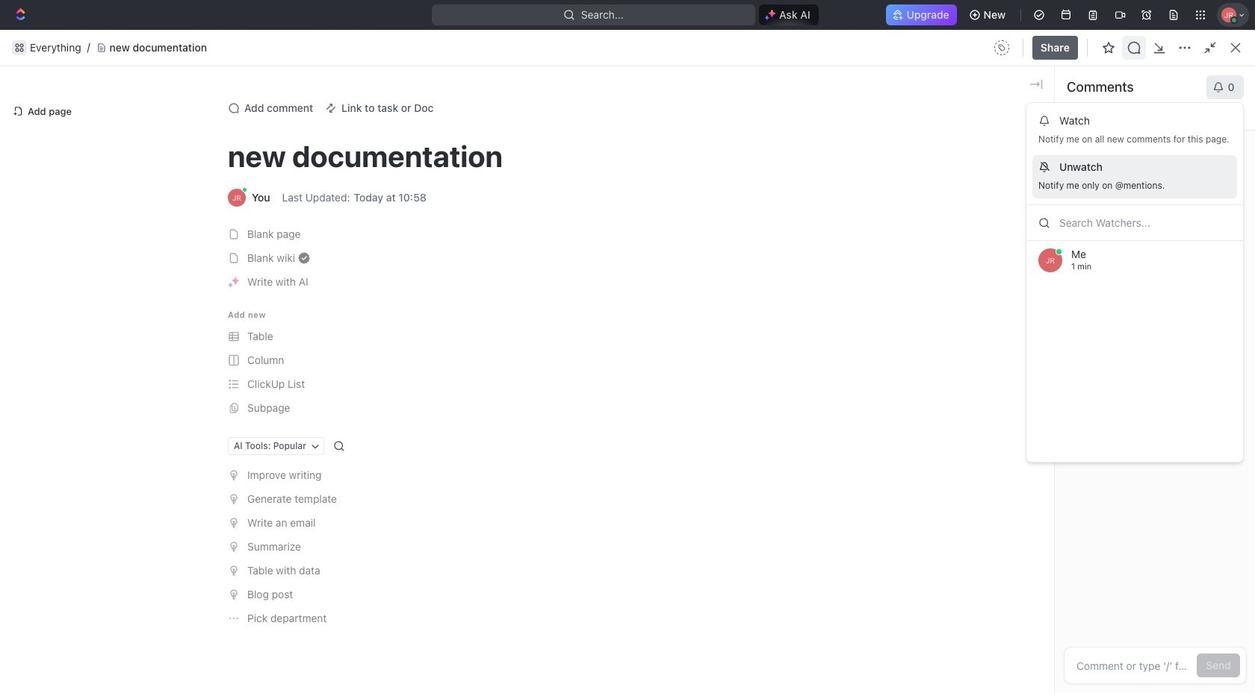 Task type: describe. For each thing, give the bounding box(es) containing it.
5 cell from the top
[[946, 687, 1065, 694]]

finance & accounting docs image
[[262, 458, 277, 473]]

2 row from the top
[[226, 582, 1211, 609]]

3 row from the top
[[226, 608, 1211, 635]]

4 row from the top
[[226, 634, 1211, 661]]

project plan icon image
[[255, 176, 285, 206]]

3 cell from the top
[[946, 635, 1065, 660]]

my notification settings for this {entitytype, select,
          task {task} doc {doc} other {task}} list
[[1026, 103, 1243, 205]]



Task type: locate. For each thing, give the bounding box(es) containing it.
1 cell from the top
[[946, 583, 1065, 608]]

cell
[[946, 583, 1065, 608], [946, 609, 1065, 634], [946, 635, 1065, 660], [946, 661, 1065, 687], [946, 687, 1065, 694]]

jacob rogers's workspace, , element
[[245, 414, 263, 432]]

row
[[226, 559, 1211, 583], [226, 582, 1211, 609], [226, 608, 1211, 635], [226, 634, 1211, 661], [226, 660, 1211, 687]]

5 row from the top
[[226, 660, 1211, 687]]

4 cell from the top
[[946, 661, 1065, 687]]

2 cell from the top
[[946, 609, 1065, 634]]

table
[[226, 559, 1211, 694]]

Search Watchers... text field
[[1026, 205, 1243, 241]]

sidebar navigation
[[0, 63, 190, 694]]

column header
[[946, 559, 1065, 583]]

1 row from the top
[[226, 559, 1211, 583]]

tab list
[[226, 524, 597, 559]]



Task type: vqa. For each thing, say whether or not it's contained in the screenshot.
fifth Cell
yes



